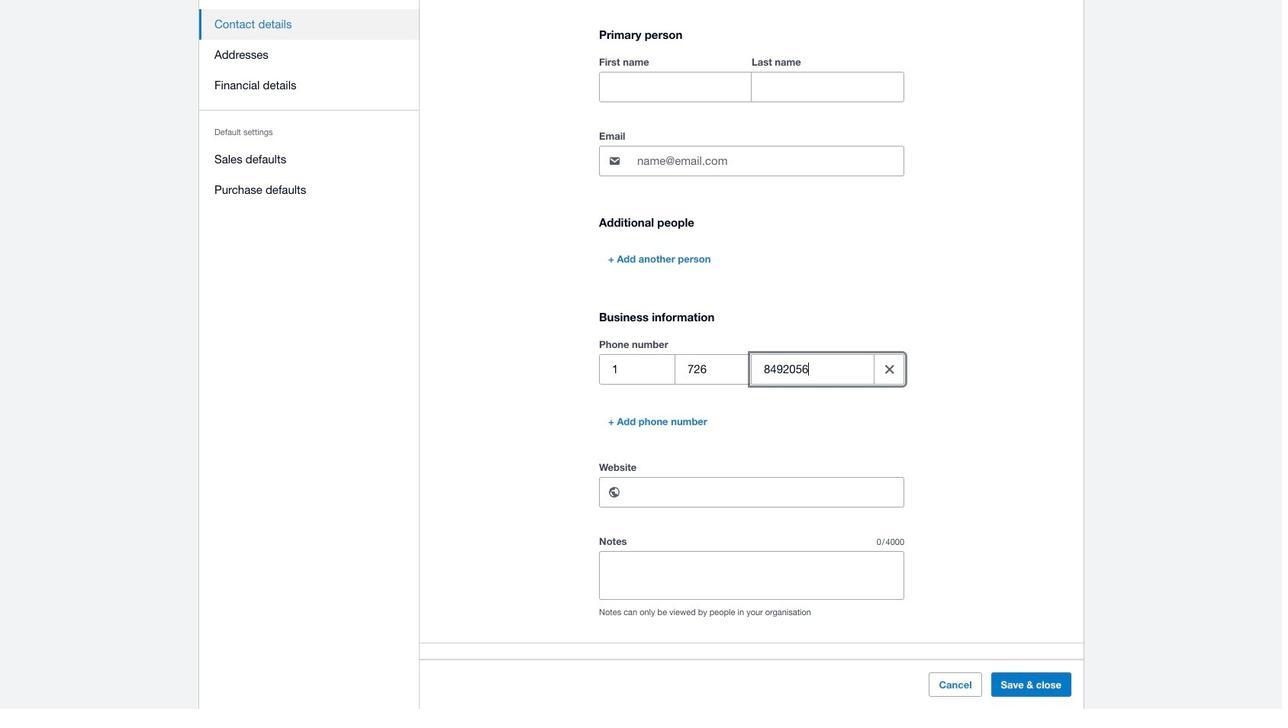 Task type: locate. For each thing, give the bounding box(es) containing it.
group
[[599, 53, 905, 102], [599, 354, 905, 385]]

menu
[[199, 0, 420, 214]]

remove phone number image
[[874, 354, 905, 385]]

Area field
[[676, 355, 751, 384]]

None field
[[600, 73, 751, 102], [752, 73, 904, 102], [600, 73, 751, 102], [752, 73, 904, 102]]

1 vertical spatial group
[[599, 354, 905, 385]]

None text field
[[636, 478, 904, 507]]

0 vertical spatial group
[[599, 53, 905, 102]]

None text field
[[600, 552, 904, 599]]



Task type: vqa. For each thing, say whether or not it's contained in the screenshot.
Number field in the right bottom of the page
yes



Task type: describe. For each thing, give the bounding box(es) containing it.
name@email.com text field
[[636, 147, 904, 176]]

Number field
[[752, 355, 868, 384]]

Country field
[[600, 355, 675, 384]]

2 group from the top
[[599, 354, 905, 385]]

1 group from the top
[[599, 53, 905, 102]]



